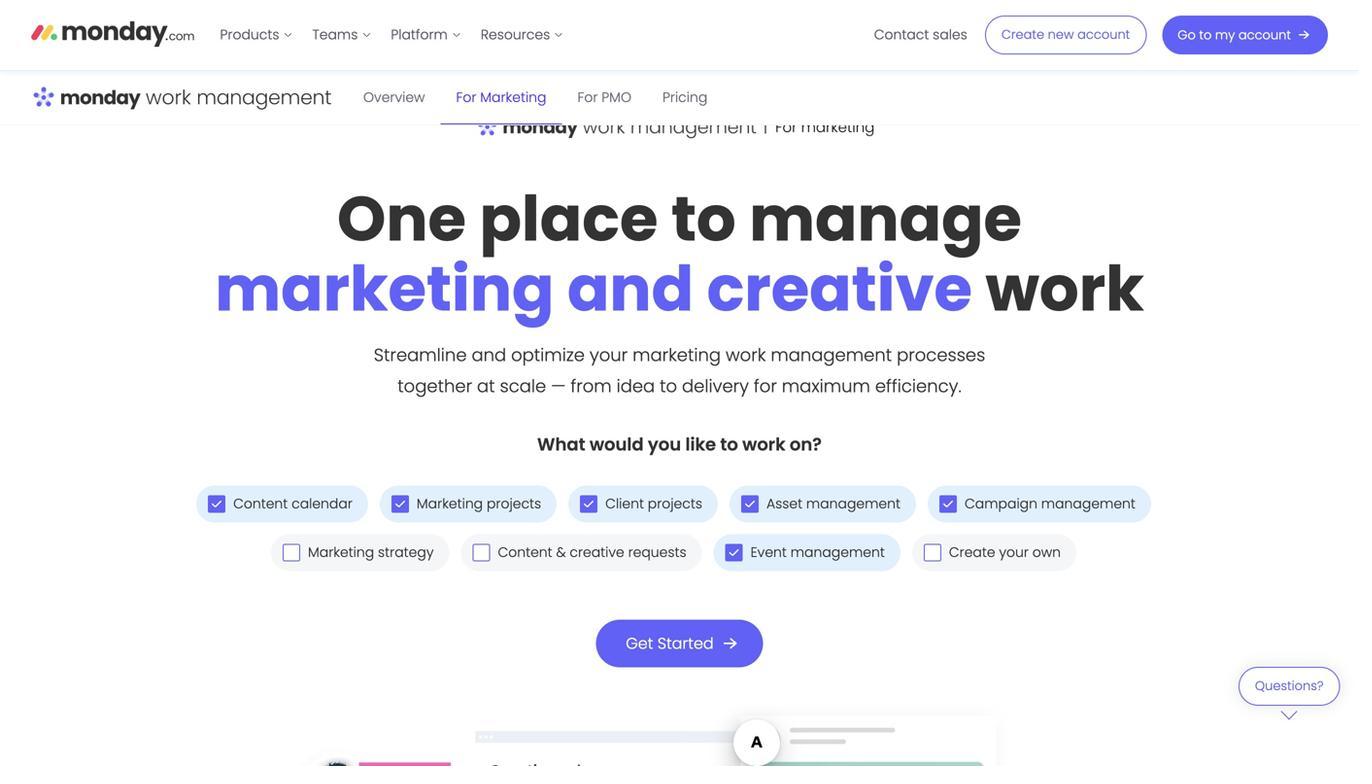 Task type: locate. For each thing, give the bounding box(es) containing it.
marketing
[[480, 88, 547, 107], [417, 494, 483, 513], [308, 543, 374, 562]]

creative
[[707, 245, 973, 332], [570, 543, 625, 562]]

account right new
[[1078, 26, 1131, 43]]

work for streamline and optimize your marketing work management processes together at scale — from idea to delivery for maximum efficiency.
[[726, 343, 766, 367]]

—
[[551, 374, 566, 398]]

0 horizontal spatial and
[[472, 343, 507, 367]]

get started button
[[596, 620, 764, 667]]

monday.com work management image
[[31, 71, 332, 125]]

0 vertical spatial and
[[568, 245, 694, 332]]

0 horizontal spatial projects
[[487, 494, 542, 513]]

management
[[771, 343, 893, 367], [807, 494, 901, 513], [1042, 494, 1136, 513], [791, 543, 885, 562]]

create your own
[[950, 543, 1062, 562]]

1 vertical spatial marketing
[[633, 343, 721, 367]]

1 horizontal spatial content
[[498, 543, 553, 562]]

marketing inside button
[[417, 494, 483, 513]]

1 horizontal spatial create
[[1002, 26, 1045, 43]]

work
[[986, 245, 1145, 332], [726, 343, 766, 367], [743, 432, 786, 457]]

what would you like to work on?
[[538, 432, 822, 457]]

content for content & creative requests
[[498, 543, 553, 562]]

marketing down calendar
[[308, 543, 374, 562]]

projects
[[487, 494, 542, 513], [648, 494, 703, 513]]

0 horizontal spatial create
[[950, 543, 996, 562]]

management for event management
[[791, 543, 885, 562]]

to right idea
[[660, 374, 678, 398]]

management up "event management"
[[807, 494, 901, 513]]

for right overview at top
[[456, 88, 477, 107]]

2 projects from the left
[[648, 494, 703, 513]]

content inside button
[[498, 543, 553, 562]]

1 horizontal spatial creative
[[707, 245, 973, 332]]

0 horizontal spatial content
[[233, 494, 288, 513]]

1 projects from the left
[[487, 494, 542, 513]]

for left the 'pmo'
[[578, 88, 598, 107]]

projects inside marketing projects button
[[487, 494, 542, 513]]

resources
[[481, 25, 550, 44]]

0 vertical spatial create
[[1002, 26, 1045, 43]]

content for content calendar
[[233, 494, 288, 513]]

platform
[[391, 25, 448, 44]]

0 horizontal spatial your
[[590, 343, 628, 367]]

monday.com logo image
[[31, 13, 195, 54]]

for pmo link
[[562, 71, 647, 124]]

your left own
[[1000, 543, 1029, 562]]

projects for marketing projects
[[487, 494, 542, 513]]

pmo
[[602, 88, 632, 107]]

campaign management button
[[928, 485, 1152, 522]]

your up the from
[[590, 343, 628, 367]]

what
[[538, 432, 586, 457]]

0 vertical spatial content
[[233, 494, 288, 513]]

idea
[[617, 374, 655, 398]]

contact sales
[[875, 25, 968, 44]]

0 vertical spatial your
[[590, 343, 628, 367]]

optimize
[[511, 343, 585, 367]]

management up own
[[1042, 494, 1136, 513]]

teams link
[[303, 19, 381, 51]]

management for campaign management
[[1042, 494, 1136, 513]]

1 vertical spatial marketing
[[417, 494, 483, 513]]

for for for marketing
[[456, 88, 477, 107]]

1 horizontal spatial marketing
[[633, 343, 721, 367]]

for
[[754, 374, 778, 398]]

wm logo image
[[476, 102, 884, 153]]

1 horizontal spatial projects
[[648, 494, 703, 513]]

2 for from the left
[[578, 88, 598, 107]]

and up streamline and optimize your marketing work management processes together at scale — from idea to delivery for maximum efficiency.
[[568, 245, 694, 332]]

main element
[[210, 0, 1329, 70]]

projects down "what"
[[487, 494, 542, 513]]

content
[[233, 494, 288, 513], [498, 543, 553, 562]]

marketing up strategy
[[417, 494, 483, 513]]

1 vertical spatial and
[[472, 343, 507, 367]]

together
[[398, 374, 473, 398]]

0 horizontal spatial marketing
[[215, 245, 554, 332]]

marketing and creative work
[[215, 245, 1145, 332]]

0 horizontal spatial account
[[1078, 26, 1131, 43]]

create down campaign
[[950, 543, 996, 562]]

account inside button
[[1078, 26, 1131, 43]]

content inside button
[[233, 494, 288, 513]]

1 horizontal spatial account
[[1239, 26, 1292, 44]]

work inside streamline and optimize your marketing work management processes together at scale — from idea to delivery for maximum efficiency.
[[726, 343, 766, 367]]

teams
[[313, 25, 358, 44]]

client
[[606, 494, 644, 513]]

0 vertical spatial creative
[[707, 245, 973, 332]]

manage
[[750, 175, 1023, 262]]

create inside button
[[950, 543, 996, 562]]

management inside button
[[807, 494, 901, 513]]

go to my account
[[1178, 26, 1292, 44]]

2 vertical spatial marketing
[[308, 543, 374, 562]]

content left &
[[498, 543, 553, 562]]

my
[[1216, 26, 1236, 44]]

marketing
[[215, 245, 554, 332], [633, 343, 721, 367]]

and up 'at'
[[472, 343, 507, 367]]

go
[[1178, 26, 1196, 44]]

and inside streamline and optimize your marketing work management processes together at scale — from idea to delivery for maximum efficiency.
[[472, 343, 507, 367]]

1 horizontal spatial your
[[1000, 543, 1029, 562]]

projects right client
[[648, 494, 703, 513]]

create inside button
[[1002, 26, 1045, 43]]

content & creative requests
[[498, 543, 687, 562]]

create left new
[[1002, 26, 1045, 43]]

0 vertical spatial marketing
[[480, 88, 547, 107]]

creative for and
[[707, 245, 973, 332]]

client projects
[[606, 494, 703, 513]]

create
[[1002, 26, 1045, 43], [950, 543, 996, 562]]

products
[[220, 25, 279, 44]]

0 horizontal spatial creative
[[570, 543, 625, 562]]

create for create new account
[[1002, 26, 1045, 43]]

marketing up streamline
[[215, 245, 554, 332]]

new
[[1049, 26, 1075, 43]]

2 vertical spatial work
[[743, 432, 786, 457]]

contact sales button
[[865, 19, 978, 51]]

to down wm logo
[[672, 175, 737, 262]]

marketing up delivery
[[633, 343, 721, 367]]

questions? button
[[1239, 667, 1341, 720]]

marketing strategy button
[[271, 534, 450, 571]]

from
[[571, 374, 612, 398]]

marketing down resources
[[480, 88, 547, 107]]

projects for client projects
[[648, 494, 703, 513]]

management up maximum
[[771, 343, 893, 367]]

list
[[210, 0, 574, 70]]

marketing inside streamline and optimize your marketing work management processes together at scale — from idea to delivery for maximum efficiency.
[[633, 343, 721, 367]]

projects inside client projects button
[[648, 494, 703, 513]]

strategy
[[378, 543, 434, 562]]

marketing inside button
[[308, 543, 374, 562]]

to right go
[[1200, 26, 1213, 44]]

management down the asset management
[[791, 543, 885, 562]]

products link
[[210, 19, 303, 51]]

1 horizontal spatial for
[[578, 88, 598, 107]]

efficiency.
[[876, 374, 962, 398]]

and
[[568, 245, 694, 332], [472, 343, 507, 367]]

1 vertical spatial create
[[950, 543, 996, 562]]

contact
[[875, 25, 930, 44]]

processes
[[897, 343, 986, 367]]

to
[[1200, 26, 1213, 44], [672, 175, 737, 262], [660, 374, 678, 398], [721, 432, 739, 457]]

content left calendar
[[233, 494, 288, 513]]

1 horizontal spatial and
[[568, 245, 694, 332]]

started
[[658, 632, 714, 654]]

1 vertical spatial work
[[726, 343, 766, 367]]

0 horizontal spatial for
[[456, 88, 477, 107]]

scale
[[500, 374, 547, 398]]

overview
[[364, 88, 425, 107]]

overview link
[[348, 71, 441, 124]]

1 for from the left
[[456, 88, 477, 107]]

account
[[1078, 26, 1131, 43], [1239, 26, 1292, 44]]

go to my account button
[[1163, 16, 1329, 54]]

1 vertical spatial creative
[[570, 543, 625, 562]]

marketing for strategy
[[308, 543, 374, 562]]

account right my
[[1239, 26, 1292, 44]]

your
[[590, 343, 628, 367], [1000, 543, 1029, 562]]

creative inside button
[[570, 543, 625, 562]]

at
[[477, 374, 495, 398]]

one place to manage
[[337, 175, 1023, 262]]

marketing projects
[[417, 494, 542, 513]]

1 vertical spatial your
[[1000, 543, 1029, 562]]

streamline and optimize your marketing work management processes together at scale — from idea to delivery for maximum efficiency.
[[374, 343, 986, 398]]

for
[[456, 88, 477, 107], [578, 88, 598, 107]]

for for for pmo
[[578, 88, 598, 107]]

1 vertical spatial content
[[498, 543, 553, 562]]

and for creative
[[568, 245, 694, 332]]



Task type: vqa. For each thing, say whether or not it's contained in the screenshot.
2nd the Marketplace from the bottom
no



Task type: describe. For each thing, give the bounding box(es) containing it.
own
[[1033, 543, 1062, 562]]

calendar
[[292, 494, 353, 513]]

for marketing link
[[441, 71, 562, 124]]

get
[[626, 632, 654, 654]]

resources link
[[471, 19, 574, 51]]

campaign management
[[965, 494, 1136, 513]]

you
[[648, 432, 682, 457]]

platform link
[[381, 19, 471, 51]]

event
[[751, 543, 787, 562]]

maximum
[[782, 374, 871, 398]]

place
[[480, 175, 658, 262]]

management inside streamline and optimize your marketing work management processes together at scale — from idea to delivery for maximum efficiency.
[[771, 343, 893, 367]]

create for create your own
[[950, 543, 996, 562]]

like
[[686, 432, 717, 457]]

pricing link
[[647, 71, 724, 124]]

event management
[[751, 543, 885, 562]]

creative for &
[[570, 543, 625, 562]]

delivery
[[682, 374, 749, 398]]

marketing strategy
[[308, 543, 434, 562]]

requests
[[629, 543, 687, 562]]

get started
[[626, 632, 714, 654]]

list containing products
[[210, 0, 574, 70]]

asset management button
[[730, 485, 917, 522]]

marketing for projects
[[417, 494, 483, 513]]

your inside button
[[1000, 543, 1029, 562]]

on?
[[790, 432, 822, 457]]

content calendar
[[233, 494, 353, 513]]

account inside button
[[1239, 26, 1292, 44]]

for marketing
[[456, 88, 547, 107]]

and for optimize
[[472, 343, 507, 367]]

create new account
[[1002, 26, 1131, 43]]

one
[[337, 175, 466, 262]]

management for asset management
[[807, 494, 901, 513]]

to right like
[[721, 432, 739, 457]]

asset management
[[767, 494, 901, 513]]

questions?
[[1256, 677, 1324, 695]]

campaign
[[965, 494, 1038, 513]]

create new account button
[[986, 16, 1147, 54]]

pricing
[[663, 88, 708, 107]]

event management button
[[714, 534, 901, 571]]

to inside button
[[1200, 26, 1213, 44]]

sales
[[933, 25, 968, 44]]

&
[[556, 543, 566, 562]]

content calendar button
[[196, 485, 368, 522]]

content & creative requests button
[[461, 534, 702, 571]]

for pmo
[[578, 88, 632, 107]]

create your own button
[[913, 534, 1077, 571]]

marketing projects button
[[380, 485, 557, 522]]

client projects button
[[569, 485, 718, 522]]

work for what would you like to work on?
[[743, 432, 786, 457]]

0 vertical spatial work
[[986, 245, 1145, 332]]

streamline
[[374, 343, 467, 367]]

0 vertical spatial marketing
[[215, 245, 554, 332]]

your inside streamline and optimize your marketing work management processes together at scale — from idea to delivery for maximum efficiency.
[[590, 343, 628, 367]]

would
[[590, 432, 644, 457]]

asset
[[767, 494, 803, 513]]

to inside streamline and optimize your marketing work management processes together at scale — from idea to delivery for maximum efficiency.
[[660, 374, 678, 398]]



